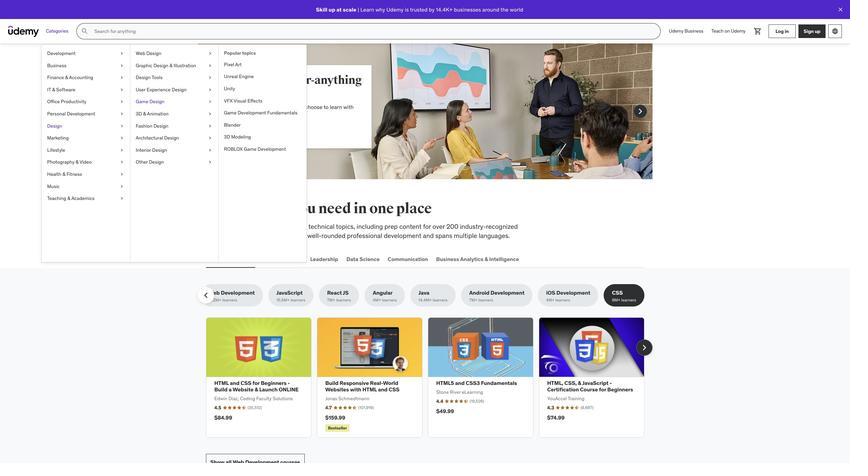 Task type: describe. For each thing, give the bounding box(es) containing it.
2 horizontal spatial business
[[685, 28, 704, 34]]

catalog
[[258, 231, 279, 240]]

1 horizontal spatial fundamentals
[[481, 380, 517, 387]]

design for graphic
[[154, 62, 169, 68]]

productivity
[[61, 99, 86, 105]]

popular topics
[[224, 50, 256, 56]]

business analytics & intelligence
[[437, 256, 519, 262]]

technical
[[309, 222, 335, 231]]

one
[[370, 200, 394, 217]]

art
[[235, 61, 242, 68]]

request
[[235, 128, 256, 135]]

to inside covering critical workplace skills to technical topics, including prep content for over 200 industry-recognized certifications, our catalog supports well-rounded professional development and spans multiple languages.
[[301, 222, 307, 231]]

a inside html and css for beginners - build a website & launch online
[[229, 386, 232, 393]]

course
[[581, 386, 598, 393]]

vfx
[[224, 98, 233, 104]]

react
[[327, 289, 342, 296]]

development for personal development
[[67, 111, 95, 117]]

other
[[136, 159, 148, 165]]

game for game design
[[136, 99, 148, 105]]

build for websites
[[326, 380, 339, 387]]

development down categories dropdown button
[[47, 50, 76, 56]]

learners inside ios development 4m+ learners
[[556, 298, 571, 303]]

to inside 'build ready-for-anything teams see why leading organizations choose to learn with udemy business.'
[[324, 104, 329, 110]]

udemy inside 'build ready-for-anything teams see why leading organizations choose to learn with udemy business.'
[[230, 111, 248, 118]]

xsmall image for fashion design
[[208, 123, 213, 129]]

ios development 4m+ learners
[[547, 289, 591, 303]]

design link
[[42, 120, 130, 132]]

& inside html and css for beginners - build a website & launch online
[[255, 386, 258, 393]]

sign up link
[[799, 24, 826, 38]]

log
[[776, 28, 784, 34]]

web inside web development 12.2m+ learners
[[208, 289, 220, 296]]

xsmall image for web design
[[208, 50, 213, 57]]

professional
[[347, 231, 383, 240]]

shopping cart with 0 items image
[[754, 27, 762, 35]]

on
[[725, 28, 730, 34]]

for inside html, css, & javascript - certification course for beginners
[[600, 386, 607, 393]]

javascript inside html, css, & javascript - certification course for beginners
[[583, 380, 609, 387]]

java
[[419, 289, 430, 296]]

multiple
[[454, 231, 478, 240]]

personal
[[47, 111, 66, 117]]

& up fashion at the left top of page
[[143, 111, 146, 117]]

it for it & software
[[47, 87, 51, 93]]

css inside css 9m+ learners
[[613, 289, 623, 296]]

7m+ for react js
[[327, 298, 336, 303]]

with inside build responsive real-world websites with html and css
[[350, 386, 362, 393]]

roblox
[[224, 146, 243, 152]]

design for game
[[150, 99, 165, 105]]

& inside html, css, & javascript - certification course for beginners
[[578, 380, 582, 387]]

categories button
[[42, 23, 72, 39]]

css,
[[565, 380, 577, 387]]

xsmall image for marketing
[[119, 135, 125, 142]]

learners inside angular 4m+ learners
[[382, 298, 397, 303]]

teach
[[712, 28, 724, 34]]

html,
[[548, 380, 564, 387]]

build for teams
[[230, 73, 260, 87]]

html inside html and css for beginners - build a website & launch online
[[214, 380, 229, 387]]

unity link
[[219, 83, 307, 95]]

4m+ inside ios development 4m+ learners
[[547, 298, 555, 303]]

leadership button
[[309, 251, 340, 267]]

choose
[[305, 104, 323, 110]]

web development button
[[206, 251, 255, 267]]

react js 7m+ learners
[[327, 289, 351, 303]]

other design link
[[130, 156, 218, 168]]

build responsive real-world websites with html and css
[[326, 380, 400, 393]]

science
[[360, 256, 380, 262]]

unity
[[224, 86, 235, 92]]

learn
[[330, 104, 342, 110]]

submit search image
[[81, 27, 89, 35]]

css inside build responsive real-world websites with html and css
[[389, 386, 400, 393]]

world
[[510, 6, 524, 13]]

a inside request a demo link
[[257, 128, 260, 135]]

graphic design & illustration
[[136, 62, 196, 68]]

design down personal
[[47, 123, 62, 129]]

xsmall image for game design
[[208, 99, 213, 105]]

request a demo link
[[230, 124, 279, 140]]

with inside 'build ready-for-anything teams see why leading organizations choose to learn with udemy business.'
[[344, 104, 354, 110]]

game design
[[136, 99, 165, 105]]

xsmall image for graphic design & illustration
[[208, 62, 213, 69]]

at
[[337, 6, 342, 13]]

content
[[400, 222, 422, 231]]

sign up
[[804, 28, 821, 34]]

web design
[[136, 50, 161, 56]]

user experience design
[[136, 87, 187, 93]]

personal development
[[47, 111, 95, 117]]

previous image for carousel element containing build ready-for-anything teams
[[205, 106, 216, 117]]

tools
[[152, 74, 163, 81]]

choose a language image
[[832, 28, 839, 35]]

css 9m+ learners
[[613, 289, 637, 303]]

pixel art link
[[219, 59, 307, 71]]

by
[[429, 6, 435, 13]]

200
[[447, 222, 459, 231]]

academics
[[71, 195, 95, 201]]

why for teams
[[241, 104, 251, 110]]

udemy inside "link"
[[732, 28, 746, 34]]

business link
[[42, 60, 130, 72]]

xsmall image for design
[[119, 123, 125, 129]]

log in link
[[769, 24, 796, 38]]

it certifications
[[262, 256, 302, 262]]

topics,
[[336, 222, 355, 231]]

3d for 3d modeling
[[224, 134, 230, 140]]

fashion design
[[136, 123, 169, 129]]

ready-
[[262, 73, 296, 87]]

lifestyle
[[47, 147, 65, 153]]

finance
[[47, 74, 64, 81]]

xsmall image for office productivity
[[119, 99, 125, 105]]

html, css, & javascript - certification course for beginners link
[[548, 380, 634, 393]]

animation
[[147, 111, 169, 117]]

photography & video
[[47, 159, 92, 165]]

7m+ for android development
[[470, 298, 478, 303]]

teaching & academics
[[47, 195, 95, 201]]

learners inside android development 7m+ learners
[[479, 298, 494, 303]]

xsmall image for 3d & animation
[[208, 111, 213, 117]]

build responsive real-world websites with html and css link
[[326, 380, 400, 393]]

fashion design link
[[130, 120, 218, 132]]

learners inside react js 7m+ learners
[[337, 298, 351, 303]]

industry-
[[460, 222, 486, 231]]

development for android development 7m+ learners
[[491, 289, 525, 296]]

fundamentals inside game design element
[[267, 110, 298, 116]]

skills inside covering critical workplace skills to technical topics, including prep content for over 200 industry-recognized certifications, our catalog supports well-rounded professional development and spans multiple languages.
[[285, 222, 300, 231]]

1 vertical spatial next image
[[639, 342, 650, 353]]

software
[[56, 87, 75, 93]]

previous image for topic filters element
[[201, 290, 211, 301]]

- inside html and css for beginners - build a website & launch online
[[288, 380, 290, 387]]

data science button
[[345, 251, 381, 267]]

graphic design & illustration link
[[130, 60, 218, 72]]

development link
[[42, 48, 130, 60]]

web for web design
[[136, 50, 145, 56]]

teams
[[230, 87, 263, 101]]

& right health
[[62, 171, 65, 177]]

demo
[[261, 128, 275, 135]]

teach on udemy
[[712, 28, 746, 34]]

topic filters element
[[198, 284, 645, 307]]

request a demo
[[235, 128, 275, 135]]

experience
[[147, 87, 171, 93]]

design for other
[[149, 159, 164, 165]]

website
[[233, 386, 254, 393]]

close image
[[838, 6, 845, 13]]

0 vertical spatial next image
[[635, 106, 646, 117]]

pixel art
[[224, 61, 242, 68]]

learners inside javascript 15.5m+ learners
[[291, 298, 306, 303]]

xsmall image for personal development
[[119, 111, 125, 117]]

development for web development 12.2m+ learners
[[221, 289, 255, 296]]

carousel element containing html and css for beginners - build a website & launch online
[[206, 318, 653, 438]]

0 vertical spatial the
[[501, 6, 509, 13]]

up for sign
[[815, 28, 821, 34]]

effects
[[248, 98, 263, 104]]

Search for anything text field
[[93, 25, 653, 37]]

xsmall image for photography & video
[[119, 159, 125, 166]]

web for web development
[[207, 256, 219, 262]]

real-
[[370, 380, 383, 387]]

& right teaching on the left of page
[[67, 195, 70, 201]]

xsmall image for music
[[119, 183, 125, 190]]



Task type: locate. For each thing, give the bounding box(es) containing it.
xsmall image inside graphic design & illustration link
[[208, 62, 213, 69]]

development inside web development 12.2m+ learners
[[221, 289, 255, 296]]

& inside button
[[485, 256, 488, 262]]

0 horizontal spatial for
[[253, 380, 260, 387]]

game inside game design link
[[136, 99, 148, 105]]

learn
[[361, 6, 375, 13]]

& left launch on the bottom left of page
[[255, 386, 258, 393]]

other design
[[136, 159, 164, 165]]

build inside html and css for beginners - build a website & launch online
[[214, 386, 228, 393]]

7m+ down react
[[327, 298, 336, 303]]

udemy business
[[669, 28, 704, 34]]

0 horizontal spatial the
[[228, 200, 250, 217]]

& right analytics
[[485, 256, 488, 262]]

0 horizontal spatial 4m+
[[373, 298, 381, 303]]

xsmall image inside business "link"
[[119, 62, 125, 69]]

1 horizontal spatial to
[[324, 104, 329, 110]]

game inside game development fundamentals link
[[224, 110, 237, 116]]

build inside 'build ready-for-anything teams see why leading organizations choose to learn with udemy business.'
[[230, 73, 260, 87]]

it left "certifications"
[[262, 256, 267, 262]]

communication button
[[387, 251, 430, 267]]

web development 12.2m+ learners
[[208, 289, 255, 303]]

1 vertical spatial with
[[350, 386, 362, 393]]

design for fashion
[[154, 123, 169, 129]]

1 horizontal spatial 3d
[[224, 134, 230, 140]]

0 vertical spatial previous image
[[205, 106, 216, 117]]

workplace
[[254, 222, 284, 231]]

0 vertical spatial a
[[257, 128, 260, 135]]

7 learners from the left
[[556, 298, 571, 303]]

to left learn
[[324, 104, 329, 110]]

xsmall image inside the teaching & academics link
[[119, 195, 125, 202]]

0 vertical spatial carousel element
[[198, 43, 653, 179]]

xsmall image for finance & accounting
[[119, 74, 125, 81]]

xsmall image for it & software
[[119, 87, 125, 93]]

design up animation
[[150, 99, 165, 105]]

angular
[[373, 289, 393, 296]]

development right ios
[[557, 289, 591, 296]]

0 horizontal spatial build
[[214, 386, 228, 393]]

it certifications button
[[261, 251, 304, 267]]

including
[[357, 222, 383, 231]]

4m+ down angular
[[373, 298, 381, 303]]

design up graphic on the top of page
[[147, 50, 161, 56]]

with right learn
[[344, 104, 354, 110]]

0 vertical spatial to
[[324, 104, 329, 110]]

design down graphic on the top of page
[[136, 74, 151, 81]]

html inside build responsive real-world websites with html and css
[[363, 386, 377, 393]]

architectural design link
[[130, 132, 218, 144]]

learners inside java 14.4m+ learners
[[433, 298, 448, 303]]

xsmall image inside finance & accounting link
[[119, 74, 125, 81]]

- right launch on the bottom left of page
[[288, 380, 290, 387]]

1 vertical spatial previous image
[[201, 290, 211, 301]]

javascript right css,
[[583, 380, 609, 387]]

& right css,
[[578, 380, 582, 387]]

1 horizontal spatial up
[[815, 28, 821, 34]]

css up 9m+
[[613, 289, 623, 296]]

3d modeling link
[[219, 131, 307, 143]]

xsmall image inside the marketing link
[[119, 135, 125, 142]]

up left at
[[329, 6, 336, 13]]

xsmall image
[[119, 62, 125, 69], [208, 74, 213, 81], [119, 87, 125, 93], [208, 87, 213, 93], [119, 99, 125, 105], [119, 111, 125, 117], [119, 123, 125, 129], [208, 123, 213, 129], [208, 135, 213, 142], [208, 147, 213, 154], [119, 183, 125, 190], [119, 195, 125, 202]]

development
[[47, 50, 76, 56], [238, 110, 266, 116], [67, 111, 95, 117], [258, 146, 286, 152], [220, 256, 254, 262], [221, 289, 255, 296], [491, 289, 525, 296], [557, 289, 591, 296]]

build inside build responsive real-world websites with html and css
[[326, 380, 339, 387]]

game down user
[[136, 99, 148, 105]]

development down "3d modeling" 'link'
[[258, 146, 286, 152]]

0 vertical spatial 3d
[[136, 111, 142, 117]]

0 horizontal spatial to
[[301, 222, 307, 231]]

15.5m+
[[277, 298, 290, 303]]

xsmall image for design tools
[[208, 74, 213, 81]]

for inside html and css for beginners - build a website & launch online
[[253, 380, 260, 387]]

xsmall image inside it & software "link"
[[119, 87, 125, 93]]

xsmall image for health & fitness
[[119, 171, 125, 178]]

1 horizontal spatial beginners
[[608, 386, 634, 393]]

it inside it & software "link"
[[47, 87, 51, 93]]

-
[[288, 380, 290, 387], [610, 380, 612, 387]]

1 vertical spatial javascript
[[583, 380, 609, 387]]

1 horizontal spatial why
[[376, 6, 385, 13]]

xsmall image inside interior design link
[[208, 147, 213, 154]]

xsmall image inside the office productivity link
[[119, 99, 125, 105]]

1 horizontal spatial 7m+
[[470, 298, 478, 303]]

html
[[214, 380, 229, 387], [363, 386, 377, 393]]

marketing
[[47, 135, 69, 141]]

1 horizontal spatial the
[[501, 6, 509, 13]]

2 learners from the left
[[291, 298, 306, 303]]

1 horizontal spatial html
[[363, 386, 377, 393]]

it inside it certifications button
[[262, 256, 267, 262]]

5 learners from the left
[[433, 298, 448, 303]]

business down spans in the right of the page
[[437, 256, 460, 262]]

skills up workplace
[[253, 200, 289, 217]]

design down animation
[[154, 123, 169, 129]]

xsmall image inside music link
[[119, 183, 125, 190]]

design down fashion design link
[[164, 135, 179, 141]]

over
[[433, 222, 445, 231]]

2 7m+ from the left
[[470, 298, 478, 303]]

for-
[[296, 73, 315, 87]]

web up graphic on the top of page
[[136, 50, 145, 56]]

javascript up 15.5m+
[[277, 289, 303, 296]]

is
[[405, 6, 409, 13]]

music link
[[42, 181, 130, 193]]

our
[[247, 231, 256, 240]]

xsmall image inside health & fitness link
[[119, 171, 125, 178]]

for right course
[[600, 386, 607, 393]]

beginners right website
[[261, 380, 287, 387]]

health & fitness
[[47, 171, 82, 177]]

xsmall image for interior design
[[208, 147, 213, 154]]

xsmall image inside game design link
[[208, 99, 213, 105]]

1 learners from the left
[[223, 298, 237, 303]]

4m+ inside angular 4m+ learners
[[373, 298, 381, 303]]

development down the office productivity link
[[67, 111, 95, 117]]

xsmall image for other design
[[208, 159, 213, 166]]

1 horizontal spatial for
[[423, 222, 431, 231]]

0 horizontal spatial business
[[47, 62, 66, 68]]

&
[[170, 62, 173, 68], [65, 74, 68, 81], [52, 87, 55, 93], [143, 111, 146, 117], [76, 159, 79, 165], [62, 171, 65, 177], [67, 195, 70, 201], [485, 256, 488, 262], [578, 380, 582, 387], [255, 386, 258, 393]]

up right sign
[[815, 28, 821, 34]]

and inside html and css for beginners - build a website & launch online
[[230, 380, 240, 387]]

design down interior design
[[149, 159, 164, 165]]

0 horizontal spatial game
[[136, 99, 148, 105]]

0 vertical spatial it
[[47, 87, 51, 93]]

html5
[[437, 380, 454, 387]]

build left website
[[214, 386, 228, 393]]

development down 'effects'
[[238, 110, 266, 116]]

1 horizontal spatial build
[[230, 73, 260, 87]]

teach on udemy link
[[708, 23, 750, 39]]

3d down blender
[[224, 134, 230, 140]]

html, css, & javascript - certification course for beginners
[[548, 380, 634, 393]]

3d inside 'link'
[[224, 134, 230, 140]]

1 horizontal spatial business
[[437, 256, 460, 262]]

build left responsive
[[326, 380, 339, 387]]

topics
[[242, 50, 256, 56]]

supports
[[280, 231, 306, 240]]

a left demo
[[257, 128, 260, 135]]

learners inside web development 12.2m+ learners
[[223, 298, 237, 303]]

xsmall image inside 'architectural design' link
[[208, 135, 213, 142]]

xsmall image inside photography & video link
[[119, 159, 125, 166]]

world
[[383, 380, 399, 387]]

unreal
[[224, 73, 238, 80]]

0 vertical spatial skills
[[253, 200, 289, 217]]

development for web development
[[220, 256, 254, 262]]

game development fundamentals link
[[219, 107, 307, 119]]

& inside "link"
[[52, 87, 55, 93]]

development up the 12.2m+
[[221, 289, 255, 296]]

why inside 'build ready-for-anything teams see why leading organizations choose to learn with udemy business.'
[[241, 104, 251, 110]]

for left online
[[253, 380, 260, 387]]

3d for 3d & animation
[[136, 111, 142, 117]]

udemy
[[387, 6, 404, 13], [669, 28, 684, 34], [732, 28, 746, 34], [230, 111, 248, 118]]

vfx visual effects
[[224, 98, 263, 104]]

why right the see
[[241, 104, 251, 110]]

1 vertical spatial fundamentals
[[481, 380, 517, 387]]

to
[[324, 104, 329, 110], [301, 222, 307, 231]]

you
[[292, 200, 316, 217]]

for
[[423, 222, 431, 231], [253, 380, 260, 387], [600, 386, 607, 393]]

beginners inside html, css, & javascript - certification course for beginners
[[608, 386, 634, 393]]

css right real-
[[389, 386, 400, 393]]

0 horizontal spatial html
[[214, 380, 229, 387]]

log in
[[776, 28, 789, 34]]

xsmall image inside user experience design link
[[208, 87, 213, 93]]

3 learners from the left
[[337, 298, 351, 303]]

roblox game development
[[224, 146, 286, 152]]

0 horizontal spatial a
[[229, 386, 232, 393]]

xsmall image inside fashion design link
[[208, 123, 213, 129]]

business left teach
[[685, 28, 704, 34]]

4 learners from the left
[[382, 298, 397, 303]]

previous image inside carousel element
[[205, 106, 216, 117]]

html left website
[[214, 380, 229, 387]]

1 vertical spatial carousel element
[[206, 318, 653, 438]]

development right android
[[491, 289, 525, 296]]

certifications,
[[206, 231, 245, 240]]

business inside "link"
[[47, 62, 66, 68]]

why for |
[[376, 6, 385, 13]]

1 vertical spatial game
[[224, 110, 237, 116]]

engine
[[239, 73, 254, 80]]

build down art
[[230, 73, 260, 87]]

business for business analytics & intelligence
[[437, 256, 460, 262]]

& right finance
[[65, 74, 68, 81]]

previous image inside topic filters element
[[201, 290, 211, 301]]

1 horizontal spatial in
[[785, 28, 789, 34]]

data
[[347, 256, 359, 262]]

architectural design
[[136, 135, 179, 141]]

xsmall image
[[119, 50, 125, 57], [208, 50, 213, 57], [208, 62, 213, 69], [119, 74, 125, 81], [208, 99, 213, 105], [208, 111, 213, 117], [119, 135, 125, 142], [119, 147, 125, 154], [119, 159, 125, 166], [208, 159, 213, 166], [119, 171, 125, 178]]

xsmall image inside 3d & animation link
[[208, 111, 213, 117]]

certification
[[548, 386, 579, 393]]

carousel element containing build ready-for-anything teams
[[198, 43, 653, 179]]

1 vertical spatial 3d
[[224, 134, 230, 140]]

1 vertical spatial why
[[241, 104, 251, 110]]

for inside covering critical workplace skills to technical topics, including prep content for over 200 industry-recognized certifications, our catalog supports well-rounded professional development and spans multiple languages.
[[423, 222, 431, 231]]

certifications
[[268, 256, 302, 262]]

leadership
[[310, 256, 339, 262]]

xsmall image for lifestyle
[[119, 147, 125, 154]]

html and css for beginners - build a website & launch online link
[[214, 380, 299, 393]]

0 vertical spatial web
[[136, 50, 145, 56]]

1 horizontal spatial a
[[257, 128, 260, 135]]

up for skill
[[329, 6, 336, 13]]

0 vertical spatial fundamentals
[[267, 110, 298, 116]]

xsmall image for development
[[119, 50, 125, 57]]

1 vertical spatial skills
[[285, 222, 300, 231]]

for left over
[[423, 222, 431, 231]]

the up 'critical'
[[228, 200, 250, 217]]

business analytics & intelligence button
[[435, 251, 521, 267]]

design up tools at the left top of page
[[154, 62, 169, 68]]

design down architectural design
[[152, 147, 167, 153]]

business up finance
[[47, 62, 66, 68]]

1 horizontal spatial game
[[224, 110, 237, 116]]

to up supports at the left of page
[[301, 222, 307, 231]]

1 vertical spatial web
[[207, 256, 219, 262]]

1 horizontal spatial -
[[610, 380, 612, 387]]

build
[[230, 73, 260, 87], [326, 380, 339, 387], [214, 386, 228, 393]]

game for game development fundamentals
[[224, 110, 237, 116]]

carousel element
[[198, 43, 653, 179], [206, 318, 653, 438]]

design for interior
[[152, 147, 167, 153]]

office productivity
[[47, 99, 86, 105]]

0 horizontal spatial it
[[47, 87, 51, 93]]

2 horizontal spatial build
[[326, 380, 339, 387]]

1 vertical spatial business
[[47, 62, 66, 68]]

& down the web design "link" on the left
[[170, 62, 173, 68]]

2 vertical spatial web
[[208, 289, 220, 296]]

6 learners from the left
[[479, 298, 494, 303]]

and inside build responsive real-world websites with html and css
[[378, 386, 388, 393]]

& left video
[[76, 159, 79, 165]]

- right course
[[610, 380, 612, 387]]

learners
[[223, 298, 237, 303], [291, 298, 306, 303], [337, 298, 351, 303], [382, 298, 397, 303], [433, 298, 448, 303], [479, 298, 494, 303], [556, 298, 571, 303], [622, 298, 637, 303]]

7m+ inside react js 7m+ learners
[[327, 298, 336, 303]]

xsmall image inside design link
[[119, 123, 125, 129]]

development for game development fundamentals
[[238, 110, 266, 116]]

online
[[279, 386, 299, 393]]

design tools link
[[130, 72, 218, 84]]

0 horizontal spatial 3d
[[136, 111, 142, 117]]

html5 and css3 fundamentals link
[[437, 380, 517, 387]]

8 learners from the left
[[622, 298, 637, 303]]

next image
[[635, 106, 646, 117], [639, 342, 650, 353]]

4m+ down ios
[[547, 298, 555, 303]]

all the skills you need in one place
[[206, 200, 432, 217]]

1 horizontal spatial it
[[262, 256, 267, 262]]

beginners right course
[[608, 386, 634, 393]]

xsmall image inside design tools link
[[208, 74, 213, 81]]

skills up supports at the left of page
[[285, 222, 300, 231]]

xsmall image for user experience design
[[208, 87, 213, 93]]

xsmall image for teaching & academics
[[119, 195, 125, 202]]

css inside html and css for beginners - build a website & launch online
[[241, 380, 252, 387]]

game inside roblox game development link
[[244, 146, 257, 152]]

development inside android development 7m+ learners
[[491, 289, 525, 296]]

android development 7m+ learners
[[470, 289, 525, 303]]

javascript inside javascript 15.5m+ learners
[[277, 289, 303, 296]]

unreal engine link
[[219, 71, 307, 83]]

0 vertical spatial with
[[344, 104, 354, 110]]

why
[[376, 6, 385, 13], [241, 104, 251, 110]]

3d up fashion at the left top of page
[[136, 111, 142, 117]]

fashion
[[136, 123, 152, 129]]

- inside html, css, & javascript - certification course for beginners
[[610, 380, 612, 387]]

xsmall image inside the web design "link"
[[208, 50, 213, 57]]

design for architectural
[[164, 135, 179, 141]]

7m+ down android
[[470, 298, 478, 303]]

xsmall image inside lifestyle link
[[119, 147, 125, 154]]

xsmall image for architectural design
[[208, 135, 213, 142]]

a left website
[[229, 386, 232, 393]]

web inside 'button'
[[207, 256, 219, 262]]

1 horizontal spatial 4m+
[[547, 298, 555, 303]]

2 horizontal spatial game
[[244, 146, 257, 152]]

0 horizontal spatial why
[[241, 104, 251, 110]]

2 horizontal spatial for
[[600, 386, 607, 393]]

0 vertical spatial business
[[685, 28, 704, 34]]

0 horizontal spatial -
[[288, 380, 290, 387]]

udemy image
[[8, 25, 39, 37]]

html left world
[[363, 386, 377, 393]]

with right websites
[[350, 386, 362, 393]]

beginners inside html and css for beginners - build a website & launch online
[[261, 380, 287, 387]]

business inside button
[[437, 256, 460, 262]]

xsmall image inside personal development link
[[119, 111, 125, 117]]

0 vertical spatial in
[[785, 28, 789, 34]]

xsmall image inside development link
[[119, 50, 125, 57]]

0 horizontal spatial beginners
[[261, 380, 287, 387]]

1 vertical spatial up
[[815, 28, 821, 34]]

finance & accounting link
[[42, 72, 130, 84]]

in up including
[[354, 200, 367, 217]]

teaching
[[47, 195, 66, 201]]

with
[[344, 104, 354, 110], [350, 386, 362, 393]]

1 4m+ from the left
[[373, 298, 381, 303]]

game down vfx
[[224, 110, 237, 116]]

java 14.4m+ learners
[[419, 289, 448, 303]]

2 4m+ from the left
[[547, 298, 555, 303]]

1 vertical spatial it
[[262, 256, 267, 262]]

7m+
[[327, 298, 336, 303], [470, 298, 478, 303]]

previous image
[[205, 106, 216, 117], [201, 290, 211, 301]]

game design element
[[218, 45, 307, 262]]

2 vertical spatial business
[[437, 256, 460, 262]]

in right log
[[785, 28, 789, 34]]

it for it certifications
[[262, 256, 267, 262]]

the left world
[[501, 6, 509, 13]]

& up office at the left of the page
[[52, 87, 55, 93]]

1 vertical spatial in
[[354, 200, 367, 217]]

game down modeling
[[244, 146, 257, 152]]

development for ios development 4m+ learners
[[557, 289, 591, 296]]

1 vertical spatial to
[[301, 222, 307, 231]]

business for business
[[47, 62, 66, 68]]

build ready-for-anything teams see why leading organizations choose to learn with udemy business.
[[230, 73, 362, 118]]

development inside ios development 4m+ learners
[[557, 289, 591, 296]]

communication
[[388, 256, 428, 262]]

development down certifications, in the left of the page
[[220, 256, 254, 262]]

fitness
[[67, 171, 82, 177]]

1 7m+ from the left
[[327, 298, 336, 303]]

html and css for beginners - build a website & launch online
[[214, 380, 299, 393]]

sign
[[804, 28, 814, 34]]

interior
[[136, 147, 151, 153]]

xsmall image inside other design link
[[208, 159, 213, 166]]

0 vertical spatial up
[[329, 6, 336, 13]]

1 horizontal spatial javascript
[[583, 380, 609, 387]]

0 vertical spatial game
[[136, 99, 148, 105]]

pixel
[[224, 61, 234, 68]]

xsmall image for business
[[119, 62, 125, 69]]

categories
[[46, 28, 68, 34]]

0 vertical spatial why
[[376, 6, 385, 13]]

2 horizontal spatial css
[[613, 289, 623, 296]]

2 - from the left
[[610, 380, 612, 387]]

web inside "link"
[[136, 50, 145, 56]]

0 vertical spatial javascript
[[277, 289, 303, 296]]

development inside 'button'
[[220, 256, 254, 262]]

learners inside css 9m+ learners
[[622, 298, 637, 303]]

0 horizontal spatial css
[[241, 380, 252, 387]]

and
[[423, 231, 434, 240], [230, 380, 240, 387], [456, 380, 465, 387], [378, 386, 388, 393]]

1 vertical spatial the
[[228, 200, 250, 217]]

1 vertical spatial a
[[229, 386, 232, 393]]

web down certifications, in the left of the page
[[207, 256, 219, 262]]

udemy business link
[[665, 23, 708, 39]]

design for web
[[147, 50, 161, 56]]

0 horizontal spatial up
[[329, 6, 336, 13]]

0 horizontal spatial fundamentals
[[267, 110, 298, 116]]

design down design tools link
[[172, 87, 187, 93]]

and inside covering critical workplace skills to technical topics, including prep content for over 200 industry-recognized certifications, our catalog supports well-rounded professional development and spans multiple languages.
[[423, 231, 434, 240]]

1 horizontal spatial css
[[389, 386, 400, 393]]

1 - from the left
[[288, 380, 290, 387]]

0 horizontal spatial in
[[354, 200, 367, 217]]

web
[[136, 50, 145, 56], [207, 256, 219, 262], [208, 289, 220, 296]]

14.4k+
[[436, 6, 453, 13]]

0 horizontal spatial javascript
[[277, 289, 303, 296]]

0 horizontal spatial 7m+
[[327, 298, 336, 303]]

design inside "link"
[[147, 50, 161, 56]]

it up office at the left of the page
[[47, 87, 51, 93]]

7m+ inside android development 7m+ learners
[[470, 298, 478, 303]]

web up the 12.2m+
[[208, 289, 220, 296]]

2 vertical spatial game
[[244, 146, 257, 152]]

why right the learn
[[376, 6, 385, 13]]

spans
[[436, 231, 453, 240]]

3d & animation link
[[130, 108, 218, 120]]

css left launch on the bottom left of page
[[241, 380, 252, 387]]



Task type: vqa. For each thing, say whether or not it's contained in the screenshot.
the Teach the world online Create an online video course, reach students across the globe, and earn money
no



